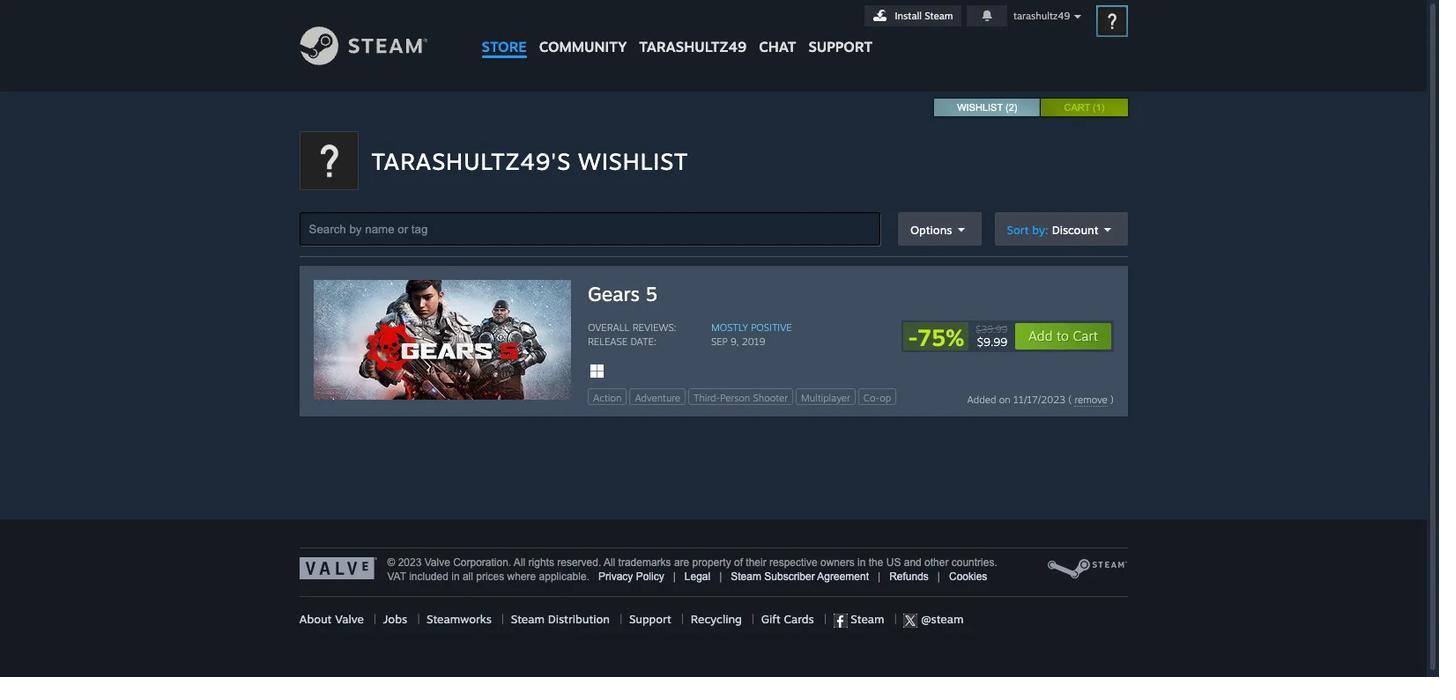 Task type: vqa. For each thing, say whether or not it's contained in the screenshot.
Dark
no



Task type: locate. For each thing, give the bounding box(es) containing it.
valve software image
[[299, 558, 377, 580], [1047, 558, 1128, 581]]

0 horizontal spatial in
[[451, 571, 460, 584]]

1 valve software image from the left
[[299, 558, 377, 580]]

all
[[514, 557, 526, 569], [604, 557, 615, 569]]

owners
[[821, 557, 855, 569]]

tarashultz49's wishlist
[[372, 147, 688, 175]]

valve up included at the bottom left of the page
[[425, 557, 450, 569]]

| right jobs link
[[417, 613, 420, 627]]

are
[[674, 557, 690, 569]]

0 horizontal spatial all
[[514, 557, 526, 569]]

trademarks
[[618, 557, 671, 569]]

in
[[858, 557, 866, 569], [451, 571, 460, 584]]

( right 2
[[1093, 102, 1096, 113]]

0 horizontal spatial (
[[1006, 102, 1009, 113]]

1 vertical spatial in
[[451, 571, 460, 584]]

1 horizontal spatial tarashultz49
[[1014, 10, 1070, 22]]

( right wishlist
[[1006, 102, 1009, 113]]

in left all
[[451, 571, 460, 584]]

sep
[[711, 336, 727, 348]]

add to cart
[[1028, 328, 1098, 345]]

cart         ( 1 )
[[1064, 102, 1105, 113]]

2 horizontal spatial (
[[1093, 102, 1096, 113]]

0 horizontal spatial tarashultz49
[[639, 38, 747, 56]]

)
[[1014, 102, 1018, 113], [1102, 102, 1105, 113], [1110, 394, 1114, 406]]

| left gift
[[752, 613, 755, 627]]

1 horizontal spatial (
[[1068, 394, 1071, 406]]

corporation.
[[453, 557, 511, 569]]

mostly
[[711, 322, 748, 334]]

valve
[[425, 557, 450, 569], [335, 613, 364, 627]]

|
[[673, 571, 676, 584], [719, 571, 722, 584], [878, 571, 881, 584], [938, 571, 940, 584], [374, 613, 377, 627], [417, 613, 420, 627], [502, 613, 504, 627], [620, 613, 623, 627], [681, 613, 684, 627], [752, 613, 755, 627], [824, 613, 827, 627], [885, 613, 904, 627]]

( for 1
[[1093, 102, 1096, 113]]

in left the
[[858, 557, 866, 569]]

0 vertical spatial cart
[[1064, 102, 1090, 113]]

multiplayer
[[801, 392, 850, 405]]

1 horizontal spatial valve software image
[[1047, 558, 1128, 581]]

0 horizontal spatial )
[[1014, 102, 1018, 113]]

cart left 1
[[1064, 102, 1090, 113]]

steamworks
[[427, 613, 492, 627]]

subscriber
[[764, 571, 815, 584]]

third-person shooter
[[693, 392, 788, 405]]

2 all from the left
[[604, 557, 615, 569]]

steam inside © 2023 valve corporation.  all rights reserved.  all trademarks are property of their respective owners in the us and other countries. vat included in all prices where applicable. privacy policy | legal | steam subscriber agreement | refunds | cookies
[[731, 571, 762, 584]]

cart right to
[[1073, 328, 1098, 345]]

| down the
[[878, 571, 881, 584]]

1 horizontal spatial )
[[1102, 102, 1105, 113]]

cart
[[1064, 102, 1090, 113], [1073, 328, 1098, 345]]

( left remove
[[1068, 394, 1071, 406]]

person
[[720, 392, 750, 405]]

steamworks link
[[427, 613, 492, 627]]

respective
[[769, 557, 818, 569]]

-
[[908, 323, 918, 352]]

community
[[539, 38, 627, 56]]

1 vertical spatial cart
[[1073, 328, 1098, 345]]

third-
[[693, 392, 720, 405]]

support link
[[629, 613, 671, 627]]

all up privacy
[[604, 557, 615, 569]]

1 horizontal spatial valve
[[425, 557, 450, 569]]

1 horizontal spatial all
[[604, 557, 615, 569]]

| right cards
[[824, 613, 827, 627]]

(
[[1006, 102, 1009, 113], [1093, 102, 1096, 113], [1068, 394, 1071, 406]]

0 horizontal spatial valve software image
[[299, 558, 377, 580]]

support link
[[803, 0, 879, 60]]

all up where
[[514, 557, 526, 569]]

by:
[[1032, 223, 1049, 237]]

0 horizontal spatial valve
[[335, 613, 364, 627]]

install
[[895, 10, 922, 22]]

steam link
[[833, 613, 885, 628]]

add
[[1028, 328, 1052, 345]]

privacy
[[598, 571, 633, 584]]

2 valve software image from the left
[[1047, 558, 1128, 581]]

steam distribution link
[[511, 613, 610, 627]]

property
[[692, 557, 731, 569]]

date:
[[630, 336, 656, 348]]

other
[[925, 557, 949, 569]]

about valve | jobs | steamworks | steam distribution | support | recycling | gift cards |
[[299, 613, 833, 627]]

| down the are
[[673, 571, 676, 584]]

store link
[[476, 0, 533, 64]]

options
[[910, 223, 952, 237]]

| down property
[[719, 571, 722, 584]]

positive
[[751, 322, 792, 334]]

tarashultz49 link
[[633, 0, 753, 64]]

mostly positive release date:
[[587, 322, 792, 348]]

store
[[482, 38, 527, 56]]

steam down the of
[[731, 571, 762, 584]]

adventure
[[635, 392, 680, 405]]

cookies link
[[949, 571, 988, 584]]

install steam
[[895, 10, 953, 22]]

where
[[507, 571, 536, 584]]

0 vertical spatial valve
[[425, 557, 450, 569]]

sort by: discount
[[1007, 223, 1099, 237]]

jobs
[[383, 613, 407, 627]]

remove
[[1074, 394, 1107, 406]]

recycling link
[[691, 613, 742, 627]]

2
[[1009, 102, 1014, 113]]

steam
[[925, 10, 953, 22], [731, 571, 762, 584], [511, 613, 545, 627], [848, 613, 885, 627]]

valve right about
[[335, 613, 364, 627]]

shooter
[[753, 392, 788, 405]]

) for 2
[[1014, 102, 1018, 113]]

2023
[[398, 557, 422, 569]]

legal
[[685, 571, 711, 584]]

wishlist
[[578, 147, 688, 175]]

1 horizontal spatial in
[[858, 557, 866, 569]]



Task type: describe. For each thing, give the bounding box(es) containing it.
75%
[[918, 323, 964, 352]]

on
[[999, 394, 1010, 406]]

included
[[409, 571, 449, 584]]

action
[[593, 392, 621, 405]]

| right support link at bottom
[[681, 613, 684, 627]]

( for 2
[[1006, 102, 1009, 113]]

1 vertical spatial valve
[[335, 613, 364, 627]]

added
[[967, 394, 996, 406]]

1 vertical spatial tarashultz49
[[639, 38, 747, 56]]

add to cart link
[[1014, 323, 1112, 351]]

@steam link
[[904, 613, 964, 628]]

tarashultz49's
[[372, 147, 571, 175]]

support
[[809, 38, 873, 56]]

$39.99
[[976, 323, 1007, 336]]

chat link
[[753, 0, 803, 60]]

sep 9, 2019
[[711, 336, 765, 348]]

@steam
[[918, 613, 964, 627]]

distribution
[[548, 613, 610, 627]]

legal link
[[685, 571, 711, 584]]

overall
[[587, 322, 629, 334]]

policy
[[636, 571, 664, 584]]

| down other
[[938, 571, 940, 584]]

community link
[[533, 0, 633, 64]]

us
[[886, 557, 901, 569]]

support
[[629, 613, 671, 627]]

recycling
[[691, 613, 742, 627]]

Search by name or tag text field
[[299, 212, 880, 246]]

9,
[[730, 336, 739, 348]]

2019
[[742, 336, 765, 348]]

-75%
[[908, 323, 964, 352]]

the
[[869, 557, 884, 569]]

$39.99 $9.99
[[976, 323, 1007, 349]]

rights
[[528, 557, 554, 569]]

overall reviews:
[[587, 322, 676, 334]]

op
[[879, 392, 891, 405]]

gift
[[761, 613, 781, 627]]

$9.99
[[977, 335, 1007, 349]]

about
[[299, 613, 332, 627]]

jobs link
[[383, 613, 407, 627]]

| left support link at bottom
[[620, 613, 623, 627]]

refunds link
[[889, 571, 929, 584]]

© 2023 valve corporation.  all rights reserved.  all trademarks are property of their respective owners in the us and other countries. vat included in all prices where applicable. privacy policy | legal | steam subscriber agreement | refunds | cookies
[[387, 557, 998, 584]]

steam right install
[[925, 10, 953, 22]]

chat
[[759, 38, 796, 56]]

added on 11/17/2023 ( remove )
[[967, 394, 1114, 406]]

discount
[[1052, 223, 1099, 237]]

of
[[734, 557, 743, 569]]

valve inside © 2023 valve corporation.  all rights reserved.  all trademarks are property of their respective owners in the us and other countries. vat included in all prices where applicable. privacy policy | legal | steam subscriber agreement | refunds | cookies
[[425, 557, 450, 569]]

gears
[[587, 282, 639, 306]]

privacy policy link
[[598, 571, 664, 584]]

release
[[587, 336, 627, 348]]

11/17/2023
[[1013, 394, 1065, 406]]

wishlist                 ( 2 )
[[957, 102, 1018, 113]]

| left jobs
[[374, 613, 377, 627]]

steam down where
[[511, 613, 545, 627]]

5
[[645, 282, 657, 306]]

vat
[[387, 571, 406, 584]]

2 horizontal spatial )
[[1110, 394, 1114, 406]]

install steam link
[[864, 5, 961, 26]]

prices
[[476, 571, 504, 584]]

refunds
[[889, 571, 929, 584]]

0 vertical spatial tarashultz49
[[1014, 10, 1070, 22]]

sort
[[1007, 223, 1029, 237]]

countries.
[[952, 557, 998, 569]]

©
[[387, 557, 395, 569]]

agreement
[[817, 571, 869, 584]]

co-op
[[863, 392, 891, 405]]

all
[[463, 571, 473, 584]]

1 all from the left
[[514, 557, 526, 569]]

| right steamworks link
[[502, 613, 504, 627]]

steam subscriber agreement link
[[731, 571, 869, 584]]

and
[[904, 557, 922, 569]]

0 vertical spatial in
[[858, 557, 866, 569]]

to
[[1056, 328, 1069, 345]]

1
[[1096, 102, 1102, 113]]

their
[[746, 557, 767, 569]]

steam down agreement
[[848, 613, 885, 627]]

reviews:
[[632, 322, 676, 334]]

about valve link
[[299, 613, 364, 627]]

| down the refunds
[[885, 613, 904, 627]]

cookies
[[949, 571, 988, 584]]

) for 1
[[1102, 102, 1105, 113]]

co-
[[863, 392, 880, 405]]

reserved.
[[557, 557, 601, 569]]

applicable.
[[539, 571, 590, 584]]



